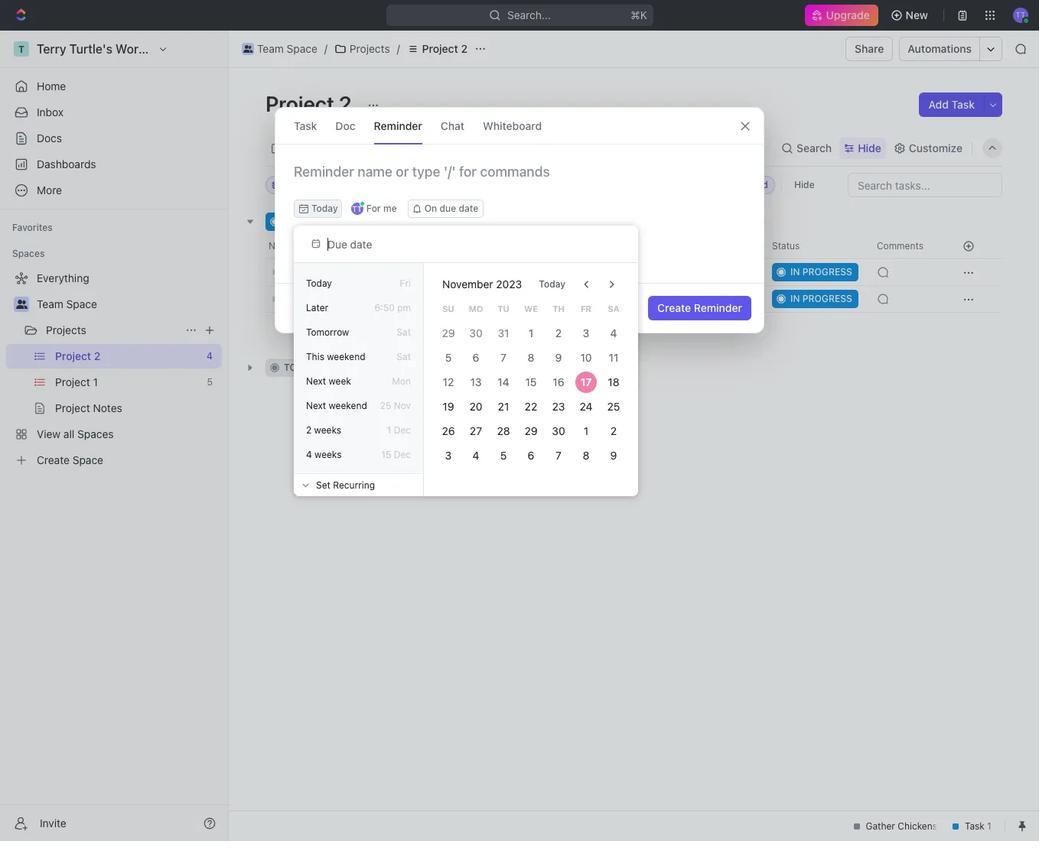 Task type: locate. For each thing, give the bounding box(es) containing it.
space right user group icon
[[66, 298, 97, 311]]

5 down 28
[[500, 449, 507, 462]]

weekend down week
[[329, 400, 367, 412]]

0 horizontal spatial team
[[37, 298, 63, 311]]

8 down the 24
[[583, 449, 590, 462]]

project 2
[[422, 42, 468, 55], [266, 91, 357, 116]]

4 down 27
[[473, 449, 479, 462]]

0 horizontal spatial /
[[324, 42, 328, 55]]

1 vertical spatial team
[[37, 298, 63, 311]]

0 vertical spatial 5
[[445, 351, 452, 364]]

weekend for this weekend
[[327, 351, 366, 363]]

0 vertical spatial projects
[[350, 42, 390, 55]]

space inside sidebar navigation
[[66, 298, 97, 311]]

Reminder na﻿me or type '/' for commands text field
[[276, 163, 764, 200]]

0 horizontal spatial add
[[308, 319, 328, 332]]

dialog containing task
[[275, 107, 765, 334]]

1 next from the top
[[306, 376, 326, 387]]

16
[[553, 376, 565, 389]]

0 horizontal spatial 25
[[380, 400, 391, 412]]

team right user group image
[[257, 42, 284, 55]]

1 horizontal spatial add
[[411, 216, 429, 227]]

1 down the 24
[[584, 425, 589, 438]]

0 vertical spatial add task button
[[920, 93, 984, 117]]

1 sat from the top
[[397, 327, 411, 338]]

1 horizontal spatial /
[[397, 42, 400, 55]]

task inside task 2 link
[[308, 293, 332, 306]]

team space right user group icon
[[37, 298, 97, 311]]

1 vertical spatial sat
[[397, 351, 411, 363]]

0 horizontal spatial 3
[[445, 449, 452, 462]]

next
[[306, 376, 326, 387], [306, 400, 326, 412]]

add task up customize
[[929, 98, 975, 111]]

0 vertical spatial 7
[[501, 351, 507, 364]]

9
[[555, 351, 562, 364], [611, 449, 617, 462]]

dialog
[[275, 107, 765, 334]]

0 vertical spatial weeks
[[314, 425, 341, 436]]

board link
[[282, 137, 316, 159]]

new button
[[885, 3, 938, 28]]

progress
[[296, 216, 346, 227]]

26
[[442, 425, 455, 438]]

4 up "11"
[[610, 327, 617, 340]]

0 horizontal spatial hide
[[794, 179, 815, 191]]

1 horizontal spatial 30
[[552, 425, 565, 438]]

7
[[501, 351, 507, 364], [556, 449, 562, 462]]

task
[[952, 98, 975, 111], [294, 119, 317, 132], [431, 216, 452, 227], [308, 266, 332, 279], [308, 293, 332, 306], [331, 319, 354, 332]]

chat
[[441, 119, 465, 132]]

15
[[526, 376, 537, 389], [381, 449, 391, 461]]

2 vertical spatial add task
[[308, 319, 354, 332]]

weekend
[[327, 351, 366, 363], [329, 400, 367, 412]]

1 vertical spatial 30
[[552, 425, 565, 438]]

1 vertical spatial space
[[66, 298, 97, 311]]

add task button down later
[[302, 317, 360, 335]]

add for left add task button
[[308, 319, 328, 332]]

25 down 18
[[607, 400, 620, 413]]

25
[[380, 400, 391, 412], [607, 400, 620, 413]]

dec down 1 dec
[[394, 449, 411, 461]]

0 vertical spatial team space
[[257, 42, 318, 55]]

1 vertical spatial 9
[[611, 449, 617, 462]]

3 down 26
[[445, 449, 452, 462]]

6:50
[[375, 302, 395, 314]]

8 up 22
[[528, 351, 535, 364]]

create reminder
[[658, 302, 742, 315]]

projects link
[[331, 40, 394, 58], [46, 318, 179, 343]]

next for next week
[[306, 376, 326, 387]]

tree containing team space
[[6, 266, 222, 473]]

2 next from the top
[[306, 400, 326, 412]]

1 horizontal spatial team space link
[[238, 40, 321, 58]]

6 down 22
[[528, 449, 535, 462]]

weeks for 4 weeks
[[315, 449, 342, 461]]

add task button up due date 'text box'
[[393, 213, 458, 231]]

sat down 'pm'
[[397, 327, 411, 338]]

15 for 15
[[526, 376, 537, 389]]

november
[[442, 278, 493, 291]]

1 vertical spatial weeks
[[315, 449, 342, 461]]

nov
[[394, 400, 411, 412]]

0 horizontal spatial project
[[266, 91, 334, 116]]

0 horizontal spatial team space link
[[37, 292, 219, 317]]

gantt
[[520, 141, 548, 154]]

next down do
[[306, 376, 326, 387]]

1 vertical spatial hide
[[794, 179, 815, 191]]

0 vertical spatial 29
[[442, 327, 455, 340]]

week
[[329, 376, 351, 387]]

add task button up customize
[[920, 93, 984, 117]]

spaces
[[12, 248, 45, 259]]

invite
[[40, 817, 66, 830]]

add up due date 'text box'
[[411, 216, 429, 227]]

weeks down 2 weeks
[[315, 449, 342, 461]]

0 horizontal spatial 9
[[555, 351, 562, 364]]

1
[[335, 266, 340, 279], [357, 266, 362, 278], [529, 327, 534, 340], [387, 425, 391, 436], [584, 425, 589, 438]]

team inside sidebar navigation
[[37, 298, 63, 311]]

0 horizontal spatial projects link
[[46, 318, 179, 343]]

0 horizontal spatial add task
[[308, 319, 354, 332]]

today inside dropdown button
[[312, 203, 338, 214]]

dec down nov
[[394, 425, 411, 436]]

add
[[929, 98, 949, 111], [411, 216, 429, 227], [308, 319, 328, 332]]

add task down later
[[308, 319, 354, 332]]

sat for tomorrow
[[397, 327, 411, 338]]

1 25 from the left
[[380, 400, 391, 412]]

30
[[469, 327, 483, 340], [552, 425, 565, 438]]

to do
[[284, 362, 313, 374]]

today up th at the top of the page
[[539, 279, 566, 290]]

0 vertical spatial project
[[422, 42, 458, 55]]

add task up due date 'text box'
[[411, 216, 452, 227]]

task button
[[294, 108, 317, 144]]

add up customize
[[929, 98, 949, 111]]

4 down 2 weeks
[[306, 449, 312, 461]]

0 vertical spatial projects link
[[331, 40, 394, 58]]

28
[[497, 425, 510, 438]]

task down task 1 on the left top of page
[[308, 293, 332, 306]]

1 horizontal spatial 25
[[607, 400, 620, 413]]

1 vertical spatial add task
[[411, 216, 452, 227]]

30 down mo
[[469, 327, 483, 340]]

1 vertical spatial 29
[[525, 425, 538, 438]]

share button
[[846, 37, 894, 61]]

1 horizontal spatial 7
[[556, 449, 562, 462]]

0 horizontal spatial team space
[[37, 298, 97, 311]]

reminder up calendar link
[[374, 119, 422, 132]]

9 down 18
[[611, 449, 617, 462]]

0 vertical spatial weekend
[[327, 351, 366, 363]]

weekend up week
[[327, 351, 366, 363]]

list link
[[341, 137, 362, 159]]

0 vertical spatial hide
[[858, 141, 882, 154]]

2 / from the left
[[397, 42, 400, 55]]

0 vertical spatial add
[[929, 98, 949, 111]]

inbox
[[37, 106, 64, 119]]

2 25 from the left
[[607, 400, 620, 413]]

7 down 23
[[556, 449, 562, 462]]

10
[[581, 351, 592, 364]]

2 sat from the top
[[397, 351, 411, 363]]

set
[[316, 480, 331, 491]]

25 left nov
[[380, 400, 391, 412]]

25 for 25 nov
[[380, 400, 391, 412]]

2 horizontal spatial add task
[[929, 98, 975, 111]]

1 vertical spatial 8
[[583, 449, 590, 462]]

doc
[[336, 119, 356, 132]]

1 horizontal spatial 8
[[583, 449, 590, 462]]

0 horizontal spatial reminder
[[374, 119, 422, 132]]

tree
[[6, 266, 222, 473]]

next up 2 weeks
[[306, 400, 326, 412]]

29
[[442, 327, 455, 340], [525, 425, 538, 438]]

5 up 12
[[445, 351, 452, 364]]

0 vertical spatial add task
[[929, 98, 975, 111]]

automations
[[908, 42, 972, 55]]

add task
[[929, 98, 975, 111], [411, 216, 452, 227], [308, 319, 354, 332]]

1 horizontal spatial 15
[[526, 376, 537, 389]]

dec
[[394, 425, 411, 436], [394, 449, 411, 461]]

2 vertical spatial add task button
[[302, 317, 360, 335]]

1 button
[[343, 265, 364, 280]]

team space inside sidebar navigation
[[37, 298, 97, 311]]

1 horizontal spatial 5
[[500, 449, 507, 462]]

4 weeks
[[306, 449, 342, 461]]

reminder
[[374, 119, 422, 132], [694, 302, 742, 315]]

0 horizontal spatial project 2
[[266, 91, 357, 116]]

1 vertical spatial add task button
[[393, 213, 458, 231]]

4
[[610, 327, 617, 340], [306, 449, 312, 461], [473, 449, 479, 462]]

team space right user group image
[[257, 42, 318, 55]]

7 up "14"
[[501, 351, 507, 364]]

set recurring
[[316, 480, 375, 491]]

1 vertical spatial project 2
[[266, 91, 357, 116]]

docs link
[[6, 126, 222, 151]]

0 horizontal spatial space
[[66, 298, 97, 311]]

customize button
[[889, 137, 968, 159]]

1 vertical spatial dec
[[394, 449, 411, 461]]

30 down 23
[[552, 425, 565, 438]]

hide right search
[[858, 141, 882, 154]]

3 up 10
[[583, 327, 590, 340]]

hide down search button
[[794, 179, 815, 191]]

space
[[287, 42, 318, 55], [66, 298, 97, 311]]

favorites
[[12, 222, 53, 233]]

1 right task 1 on the left top of page
[[357, 266, 362, 278]]

reminder right create
[[694, 302, 742, 315]]

today inside button
[[539, 279, 566, 290]]

projects
[[350, 42, 390, 55], [46, 324, 86, 337]]

sat up mon
[[397, 351, 411, 363]]

13
[[470, 376, 482, 389]]

add down later
[[308, 319, 328, 332]]

0 horizontal spatial 4
[[306, 449, 312, 461]]

add task button
[[920, 93, 984, 117], [393, 213, 458, 231], [302, 317, 360, 335]]

2 vertical spatial add
[[308, 319, 328, 332]]

projects inside sidebar navigation
[[46, 324, 86, 337]]

team right user group icon
[[37, 298, 63, 311]]

in
[[284, 216, 294, 227]]

1 horizontal spatial reminder
[[694, 302, 742, 315]]

2 horizontal spatial add
[[929, 98, 949, 111]]

0 horizontal spatial 8
[[528, 351, 535, 364]]

1 horizontal spatial project 2
[[422, 42, 468, 55]]

29 down su
[[442, 327, 455, 340]]

space right user group image
[[287, 42, 318, 55]]

projects link inside tree
[[46, 318, 179, 343]]

0 horizontal spatial 30
[[469, 327, 483, 340]]

5
[[445, 351, 452, 364], [500, 449, 507, 462]]

today up progress
[[312, 203, 338, 214]]

25 nov
[[380, 400, 411, 412]]

november 2023
[[442, 278, 522, 291]]

2 horizontal spatial 4
[[610, 327, 617, 340]]

1 vertical spatial projects
[[46, 324, 86, 337]]

1 dec from the top
[[394, 425, 411, 436]]

6:50 pm
[[375, 302, 411, 314]]

1 vertical spatial 15
[[381, 449, 391, 461]]

0 horizontal spatial 5
[[445, 351, 452, 364]]

later
[[306, 302, 328, 314]]

Search tasks... text field
[[849, 174, 1002, 197]]

calendar link
[[387, 137, 436, 159]]

0 vertical spatial team
[[257, 42, 284, 55]]

project
[[422, 42, 458, 55], [266, 91, 334, 116]]

task 2 link
[[305, 288, 530, 310]]

1 horizontal spatial project
[[422, 42, 458, 55]]

1 vertical spatial 6
[[528, 449, 535, 462]]

1 horizontal spatial space
[[287, 42, 318, 55]]

1 vertical spatial weekend
[[329, 400, 367, 412]]

/
[[324, 42, 328, 55], [397, 42, 400, 55]]

1 horizontal spatial hide
[[858, 141, 882, 154]]

weekend for next weekend
[[329, 400, 367, 412]]

3
[[583, 327, 590, 340], [445, 449, 452, 462]]

9 up 16
[[555, 351, 562, 364]]

2
[[461, 42, 468, 55], [339, 91, 352, 116], [363, 216, 369, 227], [335, 293, 341, 306], [556, 327, 562, 340], [331, 362, 336, 374], [306, 425, 312, 436], [611, 425, 617, 438]]

0 vertical spatial sat
[[397, 327, 411, 338]]

6 up 13
[[473, 351, 479, 364]]

2 horizontal spatial add task button
[[920, 93, 984, 117]]

1 vertical spatial team space
[[37, 298, 97, 311]]

do
[[299, 362, 313, 374]]

0 vertical spatial 3
[[583, 327, 590, 340]]

1 horizontal spatial team space
[[257, 42, 318, 55]]

1 horizontal spatial projects link
[[331, 40, 394, 58]]

1 vertical spatial add
[[411, 216, 429, 227]]

2 dec from the top
[[394, 449, 411, 461]]

1 horizontal spatial 6
[[528, 449, 535, 462]]

0 horizontal spatial projects
[[46, 324, 86, 337]]

0 vertical spatial 6
[[473, 351, 479, 364]]

15 up 22
[[526, 376, 537, 389]]

1 horizontal spatial projects
[[350, 42, 390, 55]]

task up customize
[[952, 98, 975, 111]]

project 2 link
[[403, 40, 471, 58]]

create reminder button
[[648, 296, 752, 321]]

customize
[[909, 141, 963, 154]]

recurring
[[333, 480, 375, 491]]

sidebar navigation
[[0, 31, 229, 842]]

15 down 1 dec
[[381, 449, 391, 461]]

task up task 2
[[308, 266, 332, 279]]

dec for 15 dec
[[394, 449, 411, 461]]

17
[[581, 376, 592, 389]]

0 vertical spatial dec
[[394, 425, 411, 436]]

1 horizontal spatial 3
[[583, 327, 590, 340]]

weeks up 4 weeks
[[314, 425, 341, 436]]

0 vertical spatial 9
[[555, 351, 562, 364]]

29 down 22
[[525, 425, 538, 438]]



Task type: vqa. For each thing, say whether or not it's contained in the screenshot.


Task type: describe. For each thing, give the bounding box(es) containing it.
task down task 2
[[331, 319, 354, 332]]

today button
[[294, 200, 342, 218]]

0 vertical spatial project 2
[[422, 42, 468, 55]]

new
[[906, 8, 928, 21]]

0 vertical spatial reminder
[[374, 119, 422, 132]]

add for rightmost add task button
[[929, 98, 949, 111]]

user group image
[[16, 300, 27, 309]]

0 horizontal spatial 6
[[473, 351, 479, 364]]

1 vertical spatial project
[[266, 91, 334, 116]]

24
[[580, 400, 593, 413]]

0 horizontal spatial add task button
[[302, 317, 360, 335]]

14
[[498, 376, 509, 389]]

doc button
[[336, 108, 356, 144]]

1 left "1" button
[[335, 266, 340, 279]]

search button
[[777, 137, 837, 159]]

0 vertical spatial 30
[[469, 327, 483, 340]]

0 horizontal spatial 29
[[442, 327, 455, 340]]

fr
[[581, 304, 592, 314]]

dashboards link
[[6, 152, 222, 177]]

next for next weekend
[[306, 400, 326, 412]]

user group image
[[243, 45, 253, 53]]

2 weeks
[[306, 425, 341, 436]]

sat for this weekend
[[397, 351, 411, 363]]

su
[[443, 304, 455, 314]]

tu
[[498, 304, 510, 314]]

hide inside dropdown button
[[858, 141, 882, 154]]

next week
[[306, 376, 351, 387]]

0 vertical spatial team space link
[[238, 40, 321, 58]]

1 horizontal spatial 29
[[525, 425, 538, 438]]

tomorrow
[[306, 327, 349, 338]]

board
[[286, 141, 316, 154]]

add task for rightmost add task button
[[929, 98, 975, 111]]

we
[[524, 304, 538, 314]]

pm
[[397, 302, 411, 314]]

1 down 25 nov
[[387, 425, 391, 436]]

gantt link
[[517, 137, 548, 159]]

mo
[[469, 304, 483, 314]]

create
[[658, 302, 691, 315]]

1 inside "1" button
[[357, 266, 362, 278]]

add task for left add task button
[[308, 319, 354, 332]]

⌘k
[[630, 8, 647, 21]]

1 vertical spatial 7
[[556, 449, 562, 462]]

weeks for 2 weeks
[[314, 425, 341, 436]]

25 for 25
[[607, 400, 620, 413]]

in progress
[[284, 216, 346, 227]]

list
[[344, 141, 362, 154]]

to
[[284, 362, 297, 374]]

15 dec
[[381, 449, 411, 461]]

whiteboard button
[[483, 108, 542, 144]]

search
[[797, 141, 832, 154]]

1 horizontal spatial add task button
[[393, 213, 458, 231]]

share
[[855, 42, 884, 55]]

12
[[443, 376, 454, 389]]

2023
[[496, 278, 522, 291]]

dec for 1 dec
[[394, 425, 411, 436]]

dashboards
[[37, 158, 96, 171]]

task up due date 'text box'
[[431, 216, 452, 227]]

table link
[[461, 137, 492, 159]]

search...
[[507, 8, 551, 21]]

upgrade link
[[806, 5, 878, 26]]

21
[[498, 400, 509, 413]]

0 vertical spatial 8
[[528, 351, 535, 364]]

today button
[[530, 272, 575, 297]]

19
[[443, 400, 454, 413]]

23
[[552, 400, 565, 413]]

20
[[470, 400, 483, 413]]

table
[[464, 141, 492, 154]]

home link
[[6, 74, 222, 99]]

tree inside sidebar navigation
[[6, 266, 222, 473]]

calendar
[[391, 141, 436, 154]]

0 vertical spatial space
[[287, 42, 318, 55]]

1 horizontal spatial 4
[[473, 449, 479, 462]]

22
[[525, 400, 538, 413]]

1 horizontal spatial 9
[[611, 449, 617, 462]]

27
[[470, 425, 482, 438]]

reminder button
[[374, 108, 422, 144]]

today up task 2
[[306, 278, 332, 289]]

reminder inside "button"
[[694, 302, 742, 315]]

15 for 15 dec
[[381, 449, 391, 461]]

inbox link
[[6, 100, 222, 125]]

chat button
[[441, 108, 465, 144]]

docs
[[37, 132, 62, 145]]

upgrade
[[827, 8, 871, 21]]

11
[[609, 351, 619, 364]]

1 / from the left
[[324, 42, 328, 55]]

fri
[[400, 278, 411, 289]]

hide button
[[788, 176, 821, 194]]

task up board
[[294, 119, 317, 132]]

favorites button
[[6, 219, 59, 237]]

hide button
[[840, 137, 886, 159]]

1 vertical spatial team space link
[[37, 292, 219, 317]]

0 horizontal spatial 7
[[501, 351, 507, 364]]

whiteboard
[[483, 119, 542, 132]]

1 vertical spatial 3
[[445, 449, 452, 462]]

task 2
[[308, 293, 341, 306]]

1 dec
[[387, 425, 411, 436]]

task 1
[[308, 266, 340, 279]]

this weekend
[[306, 351, 366, 363]]

hide inside button
[[794, 179, 815, 191]]

this
[[306, 351, 324, 363]]

1 down we
[[529, 327, 534, 340]]

18
[[608, 376, 620, 389]]

1 horizontal spatial add task
[[411, 216, 452, 227]]

1 vertical spatial 5
[[500, 449, 507, 462]]

Due date text field
[[328, 238, 455, 251]]

th
[[553, 304, 565, 314]]



